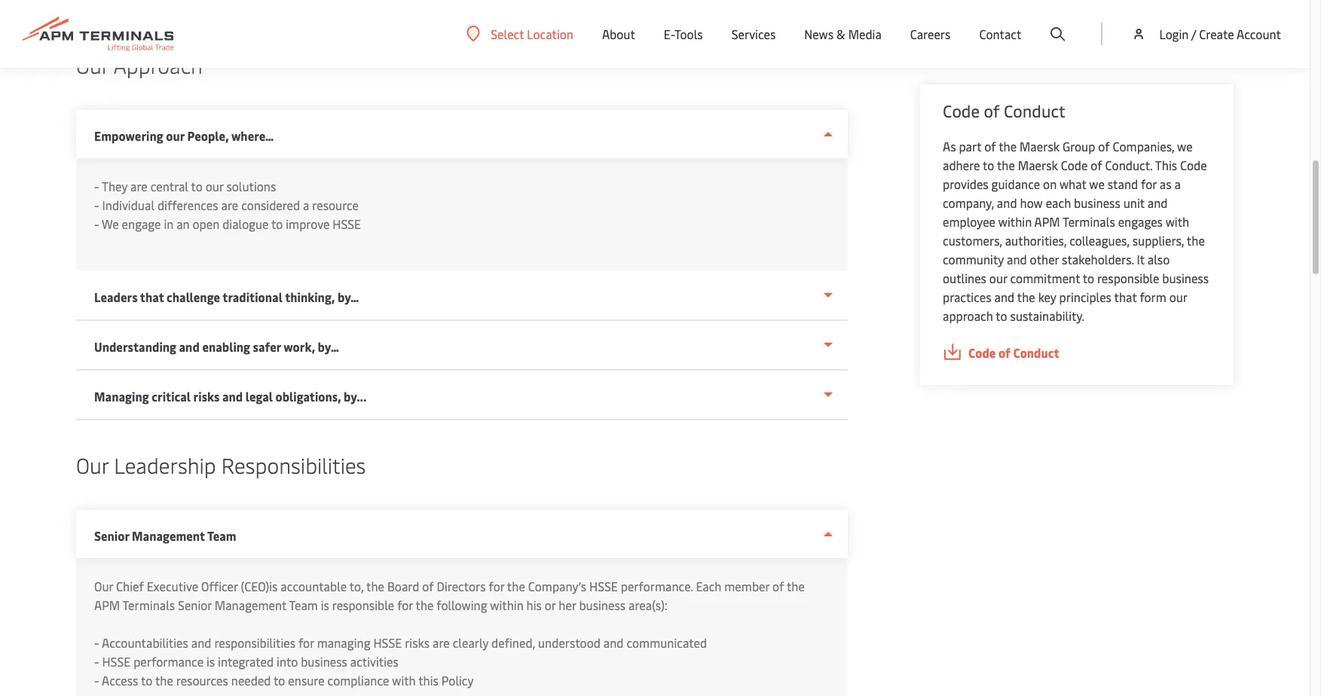 Task type: vqa. For each thing, say whether or not it's contained in the screenshot.
'13' link
no



Task type: describe. For each thing, give the bounding box(es) containing it.
the left key
[[1017, 289, 1036, 305]]

0 vertical spatial maersk
[[1020, 138, 1060, 155]]

the left "company's"
[[507, 578, 525, 595]]

5 - from the top
[[94, 654, 99, 670]]

1 vertical spatial code of conduct
[[969, 344, 1060, 361]]

challenge
[[167, 289, 220, 305]]

to down into
[[274, 672, 285, 689]]

within inside our chief executive officer (ceo)is accountable to, the board of directors for the company's hsse performance. each member of the apm terminals senior management team is responsible for the following within his or her business area(s):
[[490, 597, 524, 614]]

into
[[277, 654, 298, 670]]

select location
[[491, 25, 574, 42]]

contact
[[980, 26, 1022, 42]]

our leadership responsibilities
[[76, 451, 366, 479]]

central
[[151, 178, 188, 194]]

obligations,
[[276, 388, 341, 405]]

to right adhere
[[983, 157, 995, 173]]

senior inside dropdown button
[[94, 528, 129, 544]]

risks inside - accountabilities and responsibilities for managing hsse risks are clearly defined, understood and communicated - hsse performance is integrated into business activities - access to the resources needed to ensure compliance with this policy
[[405, 635, 430, 651]]

our inside the empowering our people, where… dropdown button
[[166, 127, 185, 144]]

risks inside managing critical risks and legal obligations, by... dropdown button
[[193, 388, 220, 405]]

hsse inside our chief executive officer (ceo)is accountable to, the board of directors for the company's hsse performance. each member of the apm terminals senior management team is responsible for the following within his or her business area(s):
[[590, 578, 618, 595]]

business down the also at the top right
[[1163, 270, 1209, 286]]

our for our approach
[[76, 51, 109, 79]]

team inside 'senior management team' dropdown button
[[207, 528, 237, 544]]

management inside dropdown button
[[132, 528, 205, 544]]

improve
[[286, 216, 330, 232]]

services button
[[732, 0, 776, 68]]

empowering
[[94, 127, 163, 144]]

ensure
[[288, 672, 325, 689]]

compliance
[[328, 672, 389, 689]]

commitment
[[1011, 270, 1080, 286]]

as
[[1160, 176, 1172, 192]]

managing
[[94, 388, 149, 405]]

his
[[527, 597, 542, 614]]

the left experts
[[232, 14, 250, 30]]

4 - from the top
[[94, 635, 99, 651]]

by… for leaders that challenge traditional thinking, by…
[[338, 289, 359, 305]]

by...
[[344, 388, 367, 405]]

enabling
[[202, 338, 250, 355]]

it
[[1137, 251, 1145, 268]]

contact button
[[980, 0, 1022, 68]]

leaders
[[94, 289, 138, 305]]

code inside "code of conduct" link
[[969, 344, 996, 361]]

our chief executive officer (ceo)is accountable to, the board of directors for the company's hsse performance. each member of the apm terminals senior management team is responsible for the following within his or her business area(s):
[[94, 578, 805, 614]]

team inside our chief executive officer (ceo)is accountable to, the board of directors for the company's hsse performance. each member of the apm terminals senior management team is responsible for the following within his or her business area(s):
[[289, 597, 318, 614]]

managing critical risks and legal obligations, by... button
[[76, 371, 848, 421]]

community
[[943, 251, 1004, 268]]

a inside as part of the maersk group of companies, we adhere to the maersk code of conduct. this code provides guidance on what we stand for as a company, and how each business unit and employee within apm terminals engages with customers, authorities, colleagues, suppliers, the community and other stakeholders.  it also outlines our commitment to responsible business practices and the key principles that form our approach to sustainability.
[[1175, 176, 1181, 192]]

senior management team
[[94, 528, 237, 544]]

people,
[[187, 127, 229, 144]]

that inside dropdown button
[[140, 289, 164, 305]]

responsibilities
[[214, 635, 296, 651]]

news
[[805, 26, 834, 42]]

1 - from the top
[[94, 178, 99, 194]]

the right member
[[787, 578, 805, 595]]

is inside - accountabilities and responsibilities for managing hsse risks are clearly defined, understood and communicated - hsse performance is integrated into business activities - access to the resources needed to ensure compliance with this policy
[[207, 654, 215, 670]]

that inside as part of the maersk group of companies, we adhere to the maersk code of conduct. this code provides guidance on what we stand for as a company, and how each business unit and employee within apm terminals engages with customers, authorities, colleagues, suppliers, the community and other stakeholders.  it also outlines our commitment to responsible business practices and the key principles that form our approach to sustainability.
[[1115, 289, 1137, 305]]

this
[[419, 672, 439, 689]]

code up part
[[943, 100, 980, 122]]

engage
[[122, 216, 161, 232]]

empowering our people, where…
[[94, 127, 274, 144]]

customers,
[[943, 232, 1002, 249]]

1 vertical spatial we
[[1090, 176, 1105, 192]]

- accountabilities and responsibilities for managing hsse risks are clearly defined, understood and communicated - hsse performance is integrated into business activities - access to the resources needed to ensure compliance with this policy
[[94, 635, 707, 689]]

managing
[[317, 635, 371, 651]]

access
[[102, 672, 138, 689]]

approach
[[943, 308, 993, 324]]

guidance
[[992, 176, 1040, 192]]

communicated
[[627, 635, 707, 651]]

directors
[[437, 578, 486, 595]]

are up dialogue
[[221, 197, 238, 213]]

to up principles
[[1083, 270, 1095, 286]]

responsibilities
[[221, 451, 366, 479]]

officer
[[201, 578, 238, 595]]

considered
[[241, 197, 300, 213]]

empowering our people, where… button
[[76, 110, 848, 158]]

our for our people are the experts
[[151, 14, 170, 30]]

how
[[1020, 194, 1043, 211]]

hsse up access
[[102, 654, 131, 670]]

individual
[[102, 197, 155, 213]]

her
[[559, 597, 576, 614]]

and down guidance at right top
[[997, 194, 1017, 211]]

activities
[[350, 654, 399, 670]]

leaders that challenge traditional thinking, by… button
[[76, 271, 848, 321]]

login / create account
[[1160, 26, 1282, 42]]

within inside as part of the maersk group of companies, we adhere to the maersk code of conduct. this code provides guidance on what we stand for as a company, and how each business unit and employee within apm terminals engages with customers, authorities, colleagues, suppliers, the community and other stakeholders.  it also outlines our commitment to responsible business practices and the key principles that form our approach to sustainability.
[[999, 213, 1032, 230]]

(ceo)is
[[241, 578, 278, 595]]

outlines
[[943, 270, 987, 286]]

thinking,
[[285, 289, 335, 305]]

company's
[[528, 578, 587, 595]]

media
[[849, 26, 882, 42]]

part
[[959, 138, 982, 155]]

select location button
[[467, 25, 574, 42]]

stakeholders.
[[1062, 251, 1134, 268]]

critical
[[152, 388, 191, 405]]

and right "practices"
[[995, 289, 1015, 305]]

for right directors
[[489, 578, 505, 595]]

understanding
[[94, 338, 176, 355]]

the up guidance at right top
[[997, 157, 1015, 173]]

needed
[[231, 672, 271, 689]]

chief
[[116, 578, 144, 595]]

hsse up activities
[[373, 635, 402, 651]]

adhere
[[943, 157, 980, 173]]

are up individual
[[130, 178, 148, 194]]

0 vertical spatial conduct
[[1004, 100, 1066, 122]]

create
[[1200, 26, 1234, 42]]

on
[[1043, 176, 1057, 192]]

suppliers,
[[1133, 232, 1184, 249]]

services
[[732, 26, 776, 42]]

policy
[[442, 672, 474, 689]]

accountable
[[281, 578, 347, 595]]

about
[[602, 26, 635, 42]]

defined,
[[492, 635, 535, 651]]

apm inside as part of the maersk group of companies, we adhere to the maersk code of conduct. this code provides guidance on what we stand for as a company, and how each business unit and employee within apm terminals engages with customers, authorities, colleagues, suppliers, the community and other stakeholders.  it also outlines our commitment to responsible business practices and the key principles that form our approach to sustainability.
[[1035, 213, 1060, 230]]

the right 'suppliers,'
[[1187, 232, 1205, 249]]

legal
[[246, 388, 273, 405]]

business down what
[[1074, 194, 1121, 211]]

solutions
[[226, 178, 276, 194]]

about button
[[602, 0, 635, 68]]

stand
[[1108, 176, 1138, 192]]

also
[[1148, 251, 1170, 268]]



Task type: locate. For each thing, give the bounding box(es) containing it.
as
[[943, 138, 956, 155]]

- left engage
[[94, 216, 99, 232]]

0 vertical spatial responsible
[[1098, 270, 1160, 286]]

0 vertical spatial management
[[132, 528, 205, 544]]

0 horizontal spatial team
[[207, 528, 237, 544]]

companies,
[[1113, 138, 1175, 155]]

0 horizontal spatial a
[[303, 197, 309, 213]]

senior
[[94, 528, 129, 544], [178, 597, 212, 614]]

0 vertical spatial by…
[[338, 289, 359, 305]]

code up what
[[1061, 157, 1088, 173]]

what
[[1060, 176, 1087, 192]]

code down the approach
[[969, 344, 996, 361]]

0 vertical spatial a
[[1175, 176, 1181, 192]]

business right her
[[579, 597, 626, 614]]

0 horizontal spatial risks
[[193, 388, 220, 405]]

management
[[132, 528, 205, 544], [215, 597, 286, 614]]

terminals inside as part of the maersk group of companies, we adhere to the maersk code of conduct. this code provides guidance on what we stand for as a company, and how each business unit and employee within apm terminals engages with customers, authorities, colleagues, suppliers, the community and other stakeholders.  it also outlines our commitment to responsible business practices and the key principles that form our approach to sustainability.
[[1063, 213, 1115, 230]]

senior down 'executive'
[[178, 597, 212, 614]]

team
[[207, 528, 237, 544], [289, 597, 318, 614]]

executive
[[147, 578, 198, 595]]

terminals up "colleagues,"
[[1063, 213, 1115, 230]]

conduct.
[[1106, 157, 1153, 173]]

senior management team element
[[76, 559, 848, 697]]

1 horizontal spatial is
[[321, 597, 329, 614]]

conduct up group
[[1004, 100, 1066, 122]]

provides
[[943, 176, 989, 192]]

to up differences on the left top
[[191, 178, 203, 194]]

-
[[94, 178, 99, 194], [94, 197, 99, 213], [94, 216, 99, 232], [94, 635, 99, 651], [94, 654, 99, 670], [94, 672, 99, 689]]

0 horizontal spatial terminals
[[122, 597, 175, 614]]

1 horizontal spatial responsible
[[1098, 270, 1160, 286]]

0 horizontal spatial with
[[392, 672, 416, 689]]

our inside our chief executive officer (ceo)is accountable to, the board of directors for the company's hsse performance. each member of the apm terminals senior management team is responsible for the following within his or her business area(s):
[[94, 578, 113, 595]]

we
[[1178, 138, 1193, 155], [1090, 176, 1105, 192]]

1 vertical spatial a
[[303, 197, 309, 213]]

our left the chief at the bottom left of page
[[94, 578, 113, 595]]

0 horizontal spatial that
[[140, 289, 164, 305]]

team up the officer
[[207, 528, 237, 544]]

following
[[437, 597, 487, 614]]

1 horizontal spatial apm
[[1035, 213, 1060, 230]]

1 horizontal spatial a
[[1175, 176, 1181, 192]]

our right form
[[1170, 289, 1188, 305]]

differences
[[157, 197, 218, 213]]

clearly
[[453, 635, 489, 651]]

0 horizontal spatial is
[[207, 654, 215, 670]]

terminals down the chief at the bottom left of page
[[122, 597, 175, 614]]

maersk
[[1020, 138, 1060, 155], [1018, 157, 1058, 173]]

code right this
[[1180, 157, 1207, 173]]

is down accountable at the left of the page
[[321, 597, 329, 614]]

1 horizontal spatial risks
[[405, 635, 430, 651]]

&
[[837, 26, 846, 42]]

conduct down sustainability.
[[1013, 344, 1060, 361]]

performance
[[134, 654, 204, 670]]

area(s):
[[629, 597, 668, 614]]

to,
[[350, 578, 364, 595]]

1 horizontal spatial team
[[289, 597, 318, 614]]

that right leaders
[[140, 289, 164, 305]]

a up 'improve'
[[303, 197, 309, 213]]

company,
[[943, 194, 994, 211]]

business
[[1074, 194, 1121, 211], [1163, 270, 1209, 286], [579, 597, 626, 614], [301, 654, 347, 670]]

with up 'suppliers,'
[[1166, 213, 1190, 230]]

our left approach on the left top of the page
[[76, 51, 109, 79]]

and right understood
[[604, 635, 624, 651]]

is up 'resources'
[[207, 654, 215, 670]]

responsible inside our chief executive officer (ceo)is accountable to, the board of directors for the company's hsse performance. each member of the apm terminals senior management team is responsible for the following within his or her business area(s):
[[332, 597, 394, 614]]

- left performance
[[94, 654, 99, 670]]

1 horizontal spatial with
[[1166, 213, 1190, 230]]

our for our chief executive officer (ceo)is accountable to, the board of directors for the company's hsse performance. each member of the apm terminals senior management team is responsible for the following within his or her business area(s):
[[94, 578, 113, 595]]

for left managing
[[299, 635, 314, 651]]

with inside as part of the maersk group of companies, we adhere to the maersk code of conduct. this code provides guidance on what we stand for as a company, and how each business unit and employee within apm terminals engages with customers, authorities, colleagues, suppliers, the community and other stakeholders.  it also outlines our commitment to responsible business practices and the key principles that form our approach to sustainability.
[[1166, 213, 1190, 230]]

with
[[1166, 213, 1190, 230], [392, 672, 416, 689]]

0 horizontal spatial senior
[[94, 528, 129, 544]]

- left individual
[[94, 197, 99, 213]]

terminals inside our chief executive officer (ceo)is accountable to, the board of directors for the company's hsse performance. each member of the apm terminals senior management team is responsible for the following within his or her business area(s):
[[122, 597, 175, 614]]

code of conduct down sustainability.
[[969, 344, 1060, 361]]

is
[[321, 597, 329, 614], [207, 654, 215, 670]]

and left the "legal"
[[222, 388, 243, 405]]

0 horizontal spatial we
[[1090, 176, 1105, 192]]

our for our leadership responsibilities
[[76, 451, 109, 479]]

0 vertical spatial senior
[[94, 528, 129, 544]]

accountabilities
[[102, 635, 188, 651]]

- they are central to our solutions - individual differences are considered a resource - we engage in an open dialogue to improve hsse
[[94, 178, 361, 232]]

1 vertical spatial senior
[[178, 597, 212, 614]]

for left as on the top
[[1141, 176, 1157, 192]]

1 vertical spatial is
[[207, 654, 215, 670]]

other
[[1030, 251, 1059, 268]]

our up differences on the left top
[[206, 178, 224, 194]]

3 - from the top
[[94, 216, 99, 232]]

understanding and enabling safer work, by…
[[94, 338, 339, 355]]

are right "people"
[[212, 14, 230, 30]]

- left accountabilities
[[94, 635, 99, 651]]

practices
[[943, 289, 992, 305]]

are inside - accountabilities and responsibilities for managing hsse risks are clearly defined, understood and communicated - hsse performance is integrated into business activities - access to the resources needed to ensure compliance with this policy
[[433, 635, 450, 651]]

colleagues,
[[1070, 232, 1130, 249]]

terminals
[[1063, 213, 1115, 230], [122, 597, 175, 614]]

business inside - accountabilities and responsibilities for managing hsse risks are clearly defined, understood and communicated - hsse performance is integrated into business activities - access to the resources needed to ensure compliance with this policy
[[301, 654, 347, 670]]

1 that from the left
[[140, 289, 164, 305]]

0 vertical spatial with
[[1166, 213, 1190, 230]]

apm down the chief at the bottom left of page
[[94, 597, 120, 614]]

as part of the maersk group of companies, we adhere to the maersk code of conduct. this code provides guidance on what we stand for as a company, and how each business unit and employee within apm terminals engages with customers, authorities, colleagues, suppliers, the community and other stakeholders.  it also outlines our commitment to responsible business practices and the key principles that form our approach to sustainability.
[[943, 138, 1209, 324]]

responsible down to,
[[332, 597, 394, 614]]

responsible
[[1098, 270, 1160, 286], [332, 597, 394, 614]]

business inside our chief executive officer (ceo)is accountable to, the board of directors for the company's hsse performance. each member of the apm terminals senior management team is responsible for the following within his or her business area(s):
[[579, 597, 626, 614]]

1 vertical spatial within
[[490, 597, 524, 614]]

1 vertical spatial conduct
[[1013, 344, 1060, 361]]

code of conduct up part
[[943, 100, 1066, 122]]

in
[[164, 216, 174, 232]]

our people are the experts
[[151, 14, 297, 30]]

they
[[102, 178, 128, 194]]

account
[[1237, 26, 1282, 42]]

1 vertical spatial apm
[[94, 597, 120, 614]]

team down accountable at the left of the page
[[289, 597, 318, 614]]

1 horizontal spatial we
[[1178, 138, 1193, 155]]

hsse inside - they are central to our solutions - individual differences are considered a resource - we engage in an open dialogue to improve hsse
[[333, 216, 361, 232]]

group
[[1063, 138, 1096, 155]]

senior up the chief at the bottom left of page
[[94, 528, 129, 544]]

are left the clearly
[[433, 635, 450, 651]]

and down as on the top
[[1148, 194, 1168, 211]]

to right the approach
[[996, 308, 1008, 324]]

0 horizontal spatial responsible
[[332, 597, 394, 614]]

that left form
[[1115, 289, 1137, 305]]

e-tools
[[664, 26, 703, 42]]

traditional
[[223, 289, 283, 305]]

our left leadership
[[76, 451, 109, 479]]

2 that from the left
[[1115, 289, 1137, 305]]

1 horizontal spatial within
[[999, 213, 1032, 230]]

for inside - accountabilities and responsibilities for managing hsse risks are clearly defined, understood and communicated - hsse performance is integrated into business activities - access to the resources needed to ensure compliance with this policy
[[299, 635, 314, 651]]

1 vertical spatial responsible
[[332, 597, 394, 614]]

1 vertical spatial by…
[[318, 338, 339, 355]]

and
[[997, 194, 1017, 211], [1148, 194, 1168, 211], [1007, 251, 1027, 268], [995, 289, 1015, 305], [179, 338, 200, 355], [222, 388, 243, 405], [191, 635, 211, 651], [604, 635, 624, 651]]

with left this
[[392, 672, 416, 689]]

this
[[1155, 157, 1178, 173]]

our
[[166, 127, 185, 144], [206, 178, 224, 194], [990, 270, 1008, 286], [1170, 289, 1188, 305]]

0 vertical spatial apm
[[1035, 213, 1060, 230]]

6 - from the top
[[94, 672, 99, 689]]

people
[[173, 14, 209, 30]]

understood
[[538, 635, 601, 651]]

a right as on the top
[[1175, 176, 1181, 192]]

1 vertical spatial maersk
[[1018, 157, 1058, 173]]

the right to,
[[366, 578, 384, 595]]

the down board
[[416, 597, 434, 614]]

1 horizontal spatial that
[[1115, 289, 1137, 305]]

1 horizontal spatial senior
[[178, 597, 212, 614]]

of inside "code of conduct" link
[[999, 344, 1011, 361]]

a
[[1175, 176, 1181, 192], [303, 197, 309, 213]]

1 vertical spatial with
[[392, 672, 416, 689]]

risks up this
[[405, 635, 430, 651]]

safer
[[253, 338, 281, 355]]

the right part
[[999, 138, 1017, 155]]

experts
[[253, 14, 294, 30]]

we right what
[[1090, 176, 1105, 192]]

business up ensure
[[301, 654, 347, 670]]

by… right thinking,
[[338, 289, 359, 305]]

dialogue
[[222, 216, 269, 232]]

management down (ceo)is
[[215, 597, 286, 614]]

performance. each
[[621, 578, 722, 595]]

0 vertical spatial within
[[999, 213, 1032, 230]]

by… for understanding and enabling safer work, by…
[[318, 338, 339, 355]]

code
[[943, 100, 980, 122], [1061, 157, 1088, 173], [1180, 157, 1207, 173], [969, 344, 996, 361]]

our inside - they are central to our solutions - individual differences are considered a resource - we engage in an open dialogue to improve hsse
[[206, 178, 224, 194]]

we up this
[[1178, 138, 1193, 155]]

0 vertical spatial team
[[207, 528, 237, 544]]

1 vertical spatial risks
[[405, 635, 430, 651]]

the inside - accountabilities and responsibilities for managing hsse risks are clearly defined, understood and communicated - hsse performance is integrated into business activities - access to the resources needed to ensure compliance with this policy
[[155, 672, 173, 689]]

our left "people"
[[151, 14, 170, 30]]

our left the people,
[[166, 127, 185, 144]]

location
[[527, 25, 574, 42]]

management inside our chief executive officer (ceo)is accountable to, the board of directors for the company's hsse performance. each member of the apm terminals senior management team is responsible for the following within his or her business area(s):
[[215, 597, 286, 614]]

the down performance
[[155, 672, 173, 689]]

understanding and enabling safer work, by… button
[[76, 321, 848, 371]]

apm inside our chief executive officer (ceo)is accountable to, the board of directors for the company's hsse performance. each member of the apm terminals senior management team is responsible for the following within his or her business area(s):
[[94, 597, 120, 614]]

and up 'resources'
[[191, 635, 211, 651]]

1 vertical spatial management
[[215, 597, 286, 614]]

0 vertical spatial code of conduct
[[943, 100, 1066, 122]]

0 horizontal spatial management
[[132, 528, 205, 544]]

by… right work, on the left of the page
[[318, 338, 339, 355]]

0 horizontal spatial within
[[490, 597, 524, 614]]

- left they
[[94, 178, 99, 194]]

to down considered
[[271, 216, 283, 232]]

1 vertical spatial team
[[289, 597, 318, 614]]

2 - from the top
[[94, 197, 99, 213]]

0 vertical spatial terminals
[[1063, 213, 1115, 230]]

resource
[[312, 197, 359, 213]]

is inside our chief executive officer (ceo)is accountable to, the board of directors for the company's hsse performance. each member of the apm terminals senior management team is responsible for the following within his or her business area(s):
[[321, 597, 329, 614]]

responsible down it
[[1098, 270, 1160, 286]]

1 vertical spatial terminals
[[122, 597, 175, 614]]

resources
[[176, 672, 228, 689]]

and left enabling
[[179, 338, 200, 355]]

for down board
[[397, 597, 413, 614]]

within
[[999, 213, 1032, 230], [490, 597, 524, 614]]

0 vertical spatial is
[[321, 597, 329, 614]]

our down community
[[990, 270, 1008, 286]]

within left his
[[490, 597, 524, 614]]

an
[[177, 216, 190, 232]]

engages
[[1118, 213, 1163, 230]]

0 vertical spatial risks
[[193, 388, 220, 405]]

0 vertical spatial we
[[1178, 138, 1193, 155]]

responsible inside as part of the maersk group of companies, we adhere to the maersk code of conduct. this code provides guidance on what we stand for as a company, and how each business unit and employee within apm terminals engages with customers, authorities, colleagues, suppliers, the community and other stakeholders.  it also outlines our commitment to responsible business practices and the key principles that form our approach to sustainability.
[[1098, 270, 1160, 286]]

for inside as part of the maersk group of companies, we adhere to the maersk code of conduct. this code provides guidance on what we stand for as a company, and how each business unit and employee within apm terminals engages with customers, authorities, colleagues, suppliers, the community and other stakeholders.  it also outlines our commitment to responsible business practices and the key principles that form our approach to sustainability.
[[1141, 176, 1157, 192]]

login
[[1160, 26, 1189, 42]]

hsse down the "resource"
[[333, 216, 361, 232]]

sustainability.
[[1011, 308, 1085, 324]]

leaders that challenge traditional thinking, by…
[[94, 289, 359, 305]]

hsse right "company's"
[[590, 578, 618, 595]]

e-
[[664, 26, 675, 42]]

key
[[1038, 289, 1057, 305]]

are
[[212, 14, 230, 30], [130, 178, 148, 194], [221, 197, 238, 213], [433, 635, 450, 651]]

and down authorities,
[[1007, 251, 1027, 268]]

apm down each at the top of page
[[1035, 213, 1060, 230]]

risks right critical
[[193, 388, 220, 405]]

1 horizontal spatial terminals
[[1063, 213, 1115, 230]]

to right access
[[141, 672, 153, 689]]

1 horizontal spatial management
[[215, 597, 286, 614]]

0 horizontal spatial apm
[[94, 597, 120, 614]]

within down how at the top right of page
[[999, 213, 1032, 230]]

management up 'executive'
[[132, 528, 205, 544]]

- left access
[[94, 672, 99, 689]]

to
[[983, 157, 995, 173], [191, 178, 203, 194], [271, 216, 283, 232], [1083, 270, 1095, 286], [996, 308, 1008, 324], [141, 672, 153, 689], [274, 672, 285, 689]]

for
[[1141, 176, 1157, 192], [489, 578, 505, 595], [397, 597, 413, 614], [299, 635, 314, 651]]

or
[[545, 597, 556, 614]]

a inside - they are central to our solutions - individual differences are considered a resource - we engage in an open dialogue to improve hsse
[[303, 197, 309, 213]]

unit
[[1124, 194, 1145, 211]]

integrated
[[218, 654, 274, 670]]

careers
[[911, 26, 951, 42]]

senior inside our chief executive officer (ceo)is accountable to, the board of directors for the company's hsse performance. each member of the apm terminals senior management team is responsible for the following within his or her business area(s):
[[178, 597, 212, 614]]

/
[[1192, 26, 1197, 42]]

with inside - accountabilities and responsibilities for managing hsse risks are clearly defined, understood and communicated - hsse performance is integrated into business activities - access to the resources needed to ensure compliance with this policy
[[392, 672, 416, 689]]



